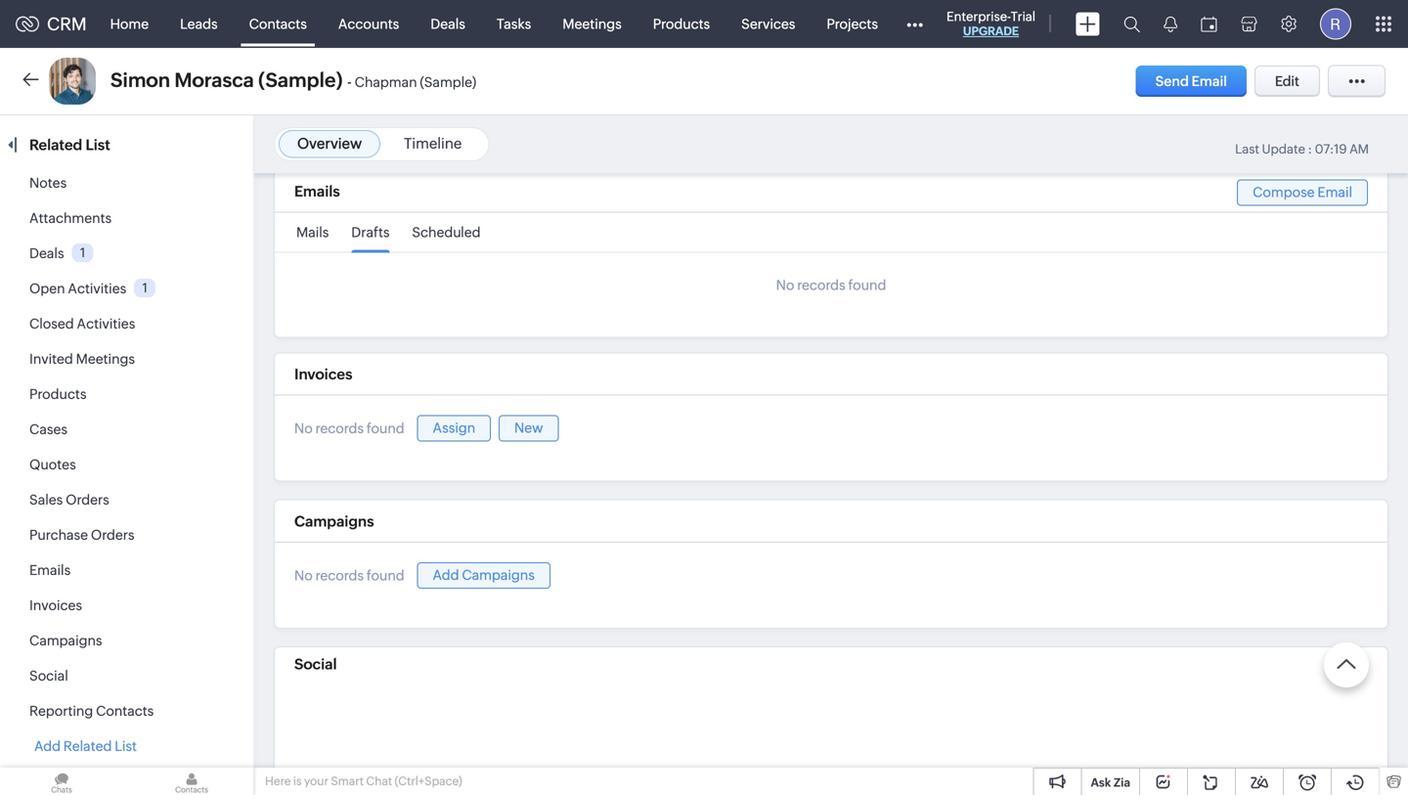 Task type: locate. For each thing, give the bounding box(es) containing it.
list up attachments
[[86, 136, 110, 154]]

contacts up simon morasca (sample) - chapman (sample)
[[249, 16, 307, 32]]

list down reporting contacts link
[[115, 739, 137, 754]]

1 vertical spatial no records found
[[295, 421, 405, 437]]

contacts link
[[233, 0, 323, 47]]

deals up "open"
[[29, 246, 64, 261]]

related list
[[29, 136, 114, 154]]

orders for sales orders
[[66, 492, 109, 508]]

0 horizontal spatial email
[[1192, 73, 1228, 89]]

0 horizontal spatial products
[[29, 386, 87, 402]]

emails up mails
[[295, 183, 340, 200]]

(ctrl+space)
[[395, 775, 463, 788]]

2 horizontal spatial campaigns
[[462, 567, 535, 583]]

1 vertical spatial email
[[1318, 184, 1353, 200]]

edit
[[1276, 73, 1300, 89]]

deals link left the tasks at the top left
[[415, 0, 481, 47]]

meetings right tasks link
[[563, 16, 622, 32]]

sales
[[29, 492, 63, 508]]

0 vertical spatial found
[[849, 277, 887, 293]]

calendar image
[[1202, 16, 1218, 32]]

2 vertical spatial no records found
[[295, 568, 405, 584]]

products link left services
[[638, 0, 726, 47]]

orders right purchase
[[91, 527, 135, 543]]

open
[[29, 281, 65, 296]]

campaigns
[[295, 513, 374, 530], [462, 567, 535, 583], [29, 633, 102, 649]]

1 vertical spatial records
[[316, 421, 364, 437]]

(sample) right the chapman
[[420, 74, 477, 90]]

1 vertical spatial products
[[29, 386, 87, 402]]

related up notes link
[[29, 136, 82, 154]]

1 vertical spatial orders
[[91, 527, 135, 543]]

list
[[86, 136, 110, 154], [115, 739, 137, 754]]

0 vertical spatial products
[[653, 16, 711, 32]]

contacts image
[[130, 768, 253, 795]]

0 horizontal spatial invoices
[[29, 598, 82, 613]]

0 vertical spatial activities
[[68, 281, 126, 296]]

0 vertical spatial email
[[1192, 73, 1228, 89]]

meetings down 'closed activities'
[[76, 351, 135, 367]]

1 vertical spatial contacts
[[96, 704, 154, 719]]

contacts up add related list
[[96, 704, 154, 719]]

1 horizontal spatial email
[[1318, 184, 1353, 200]]

purchase
[[29, 527, 88, 543]]

invited meetings
[[29, 351, 135, 367]]

deals link up "open"
[[29, 246, 64, 261]]

related down reporting contacts link
[[63, 739, 112, 754]]

1 right open activities link
[[142, 281, 148, 295]]

1 horizontal spatial meetings
[[563, 16, 622, 32]]

0 horizontal spatial emails
[[29, 563, 71, 578]]

email
[[1192, 73, 1228, 89], [1318, 184, 1353, 200]]

orders
[[66, 492, 109, 508], [91, 527, 135, 543]]

deals left tasks link
[[431, 16, 466, 32]]

assign
[[433, 420, 476, 436]]

1 vertical spatial 1
[[142, 281, 148, 295]]

0 vertical spatial deals link
[[415, 0, 481, 47]]

mails
[[296, 224, 329, 240]]

no records found for campaigns
[[295, 568, 405, 584]]

simon
[[111, 69, 170, 91]]

0 horizontal spatial list
[[86, 136, 110, 154]]

closed activities link
[[29, 316, 135, 332]]

orders up purchase orders link
[[66, 492, 109, 508]]

add campaigns
[[433, 567, 535, 583]]

no for campaigns
[[295, 568, 313, 584]]

products left services
[[653, 16, 711, 32]]

0 vertical spatial add
[[433, 567, 459, 583]]

email right send
[[1192, 73, 1228, 89]]

1 horizontal spatial (sample)
[[420, 74, 477, 90]]

records for campaigns
[[316, 568, 364, 584]]

send email
[[1156, 73, 1228, 89]]

projects link
[[811, 0, 894, 47]]

0 horizontal spatial deals
[[29, 246, 64, 261]]

social
[[295, 656, 337, 673], [29, 668, 68, 684]]

found for campaigns
[[367, 568, 405, 584]]

0 vertical spatial orders
[[66, 492, 109, 508]]

invoices
[[295, 366, 353, 383], [29, 598, 82, 613]]

crm link
[[16, 14, 87, 34]]

closed activities
[[29, 316, 135, 332]]

email for send email
[[1192, 73, 1228, 89]]

sales orders link
[[29, 492, 109, 508]]

1 for open activities
[[142, 281, 148, 295]]

0 horizontal spatial products link
[[29, 386, 87, 402]]

1 horizontal spatial social
[[295, 656, 337, 673]]

no records found for invoices
[[295, 421, 405, 437]]

is
[[293, 775, 302, 788]]

campaigns link
[[29, 633, 102, 649]]

1 horizontal spatial campaigns
[[295, 513, 374, 530]]

0 horizontal spatial social
[[29, 668, 68, 684]]

reporting contacts
[[29, 704, 154, 719]]

records for invoices
[[316, 421, 364, 437]]

contacts
[[249, 16, 307, 32], [96, 704, 154, 719]]

1 vertical spatial campaigns
[[462, 567, 535, 583]]

leads
[[180, 16, 218, 32]]

campaigns inside "link"
[[462, 567, 535, 583]]

1 horizontal spatial list
[[115, 739, 137, 754]]

emails
[[295, 183, 340, 200], [29, 563, 71, 578]]

1 for deals
[[80, 245, 85, 260]]

-
[[347, 73, 352, 91]]

1 vertical spatial deals
[[29, 246, 64, 261]]

0 vertical spatial list
[[86, 136, 110, 154]]

0 horizontal spatial meetings
[[76, 351, 135, 367]]

2 vertical spatial records
[[316, 568, 364, 584]]

email inside button
[[1192, 73, 1228, 89]]

products link down "invited"
[[29, 386, 87, 402]]

0 horizontal spatial campaigns
[[29, 633, 102, 649]]

1 vertical spatial emails
[[29, 563, 71, 578]]

emails up invoices link
[[29, 563, 71, 578]]

(sample) left -
[[258, 69, 343, 91]]

timeline
[[404, 135, 462, 152]]

1 horizontal spatial 1
[[142, 281, 148, 295]]

0 vertical spatial invoices
[[295, 366, 353, 383]]

notes
[[29, 175, 67, 191]]

1 vertical spatial related
[[63, 739, 112, 754]]

activities
[[68, 281, 126, 296], [77, 316, 135, 332]]

tasks link
[[481, 0, 547, 47]]

search element
[[1112, 0, 1153, 48]]

leads link
[[165, 0, 233, 47]]

1 vertical spatial list
[[115, 739, 137, 754]]

products
[[653, 16, 711, 32], [29, 386, 87, 402]]

0 vertical spatial contacts
[[249, 16, 307, 32]]

tasks
[[497, 16, 532, 32]]

overview
[[297, 135, 362, 152]]

email down 07:19
[[1318, 184, 1353, 200]]

profile image
[[1321, 8, 1352, 40]]

1 vertical spatial deals link
[[29, 246, 64, 261]]

signals image
[[1164, 16, 1178, 32]]

1 vertical spatial products link
[[29, 386, 87, 402]]

found
[[849, 277, 887, 293], [367, 421, 405, 437], [367, 568, 405, 584]]

activities up "invited meetings" link
[[77, 316, 135, 332]]

2 vertical spatial found
[[367, 568, 405, 584]]

compose
[[1254, 184, 1316, 200]]

chapman (sample) link
[[355, 74, 477, 91]]

attachments
[[29, 210, 112, 226]]

add inside "link"
[[433, 567, 459, 583]]

0 vertical spatial deals
[[431, 16, 466, 32]]

0 horizontal spatial add
[[34, 739, 61, 754]]

no
[[777, 277, 795, 293], [295, 421, 313, 437], [295, 568, 313, 584]]

1 horizontal spatial emails
[[295, 183, 340, 200]]

1 up open activities link
[[80, 245, 85, 260]]

assign link
[[417, 415, 491, 442]]

last update : 07:19 am
[[1236, 142, 1370, 157]]

trial
[[1011, 9, 1036, 24]]

activities up 'closed activities'
[[68, 281, 126, 296]]

0 vertical spatial 1
[[80, 245, 85, 260]]

no records found
[[777, 277, 887, 293], [295, 421, 405, 437], [295, 568, 405, 584]]

1 horizontal spatial add
[[433, 567, 459, 583]]

:
[[1309, 142, 1313, 157]]

1 vertical spatial add
[[34, 739, 61, 754]]

1 horizontal spatial products link
[[638, 0, 726, 47]]

records
[[798, 277, 846, 293], [316, 421, 364, 437], [316, 568, 364, 584]]

signals element
[[1153, 0, 1190, 48]]

deals
[[431, 16, 466, 32], [29, 246, 64, 261]]

0 vertical spatial campaigns
[[295, 513, 374, 530]]

0 vertical spatial meetings
[[563, 16, 622, 32]]

0 vertical spatial no
[[777, 277, 795, 293]]

1
[[80, 245, 85, 260], [142, 281, 148, 295]]

home
[[110, 16, 149, 32]]

notes link
[[29, 175, 67, 191]]

products down "invited"
[[29, 386, 87, 402]]

1 vertical spatial activities
[[77, 316, 135, 332]]

1 vertical spatial no
[[295, 421, 313, 437]]

attachments link
[[29, 210, 112, 226]]

2 vertical spatial no
[[295, 568, 313, 584]]

no for invoices
[[295, 421, 313, 437]]

simon morasca (sample) - chapman (sample)
[[111, 69, 477, 91]]

1 vertical spatial found
[[367, 421, 405, 437]]

0 horizontal spatial 1
[[80, 245, 85, 260]]

meetings
[[563, 16, 622, 32], [76, 351, 135, 367]]



Task type: describe. For each thing, give the bounding box(es) containing it.
quotes
[[29, 457, 76, 473]]

1 vertical spatial invoices
[[29, 598, 82, 613]]

last
[[1236, 142, 1260, 157]]

here is your smart chat (ctrl+space)
[[265, 775, 463, 788]]

add for add related list
[[34, 739, 61, 754]]

meetings inside 'link'
[[563, 16, 622, 32]]

1 horizontal spatial deals
[[431, 16, 466, 32]]

email for compose email
[[1318, 184, 1353, 200]]

new
[[515, 420, 544, 436]]

open activities
[[29, 281, 126, 296]]

scheduled
[[412, 224, 481, 240]]

overview link
[[297, 135, 362, 152]]

timeline link
[[404, 135, 462, 152]]

0 vertical spatial related
[[29, 136, 82, 154]]

invited
[[29, 351, 73, 367]]

home link
[[95, 0, 165, 47]]

here
[[265, 775, 291, 788]]

services link
[[726, 0, 811, 47]]

1 horizontal spatial invoices
[[295, 366, 353, 383]]

logo image
[[16, 16, 39, 32]]

Other Modules field
[[894, 8, 936, 40]]

profile element
[[1309, 0, 1364, 47]]

chats image
[[0, 768, 123, 795]]

0 vertical spatial products link
[[638, 0, 726, 47]]

projects
[[827, 16, 879, 32]]

enterprise-
[[947, 9, 1011, 24]]

create menu image
[[1076, 12, 1101, 36]]

reporting contacts link
[[29, 704, 154, 719]]

accounts
[[338, 16, 400, 32]]

smart
[[331, 775, 364, 788]]

chapman
[[355, 74, 417, 90]]

ask zia
[[1091, 776, 1131, 790]]

create menu element
[[1065, 0, 1112, 47]]

sales orders
[[29, 492, 109, 508]]

chat
[[366, 775, 392, 788]]

invited meetings link
[[29, 351, 135, 367]]

07:19
[[1316, 142, 1348, 157]]

edit button
[[1255, 66, 1321, 97]]

1 horizontal spatial deals link
[[415, 0, 481, 47]]

send
[[1156, 73, 1190, 89]]

(sample) inside simon morasca (sample) - chapman (sample)
[[420, 74, 477, 90]]

accounts link
[[323, 0, 415, 47]]

zia
[[1114, 776, 1131, 790]]

upgrade
[[964, 24, 1020, 38]]

invoices link
[[29, 598, 82, 613]]

2 vertical spatial campaigns
[[29, 633, 102, 649]]

1 horizontal spatial products
[[653, 16, 711, 32]]

cases
[[29, 422, 68, 437]]

0 vertical spatial emails
[[295, 183, 340, 200]]

am
[[1350, 142, 1370, 157]]

new link
[[499, 415, 559, 442]]

crm
[[47, 14, 87, 34]]

search image
[[1124, 16, 1141, 32]]

quotes link
[[29, 457, 76, 473]]

purchase orders link
[[29, 527, 135, 543]]

enterprise-trial upgrade
[[947, 9, 1036, 38]]

services
[[742, 16, 796, 32]]

orders for purchase orders
[[91, 527, 135, 543]]

0 horizontal spatial deals link
[[29, 246, 64, 261]]

morasca
[[175, 69, 254, 91]]

send email button
[[1137, 66, 1247, 97]]

drafts
[[352, 224, 390, 240]]

0 horizontal spatial contacts
[[96, 704, 154, 719]]

add for add campaigns
[[433, 567, 459, 583]]

activities for open activities
[[68, 281, 126, 296]]

0 horizontal spatial (sample)
[[258, 69, 343, 91]]

compose email
[[1254, 184, 1353, 200]]

add campaigns link
[[417, 563, 551, 589]]

social link
[[29, 668, 68, 684]]

closed
[[29, 316, 74, 332]]

emails link
[[29, 563, 71, 578]]

your
[[304, 775, 329, 788]]

ask
[[1091, 776, 1112, 790]]

activities for closed activities
[[77, 316, 135, 332]]

0 vertical spatial records
[[798, 277, 846, 293]]

found for invoices
[[367, 421, 405, 437]]

open activities link
[[29, 281, 126, 296]]

update
[[1263, 142, 1306, 157]]

cases link
[[29, 422, 68, 437]]

purchase orders
[[29, 527, 135, 543]]

meetings link
[[547, 0, 638, 47]]

1 horizontal spatial contacts
[[249, 16, 307, 32]]

reporting
[[29, 704, 93, 719]]

add related list
[[34, 739, 137, 754]]

0 vertical spatial no records found
[[777, 277, 887, 293]]

1 vertical spatial meetings
[[76, 351, 135, 367]]



Task type: vqa. For each thing, say whether or not it's contained in the screenshot.
Quotes link
yes



